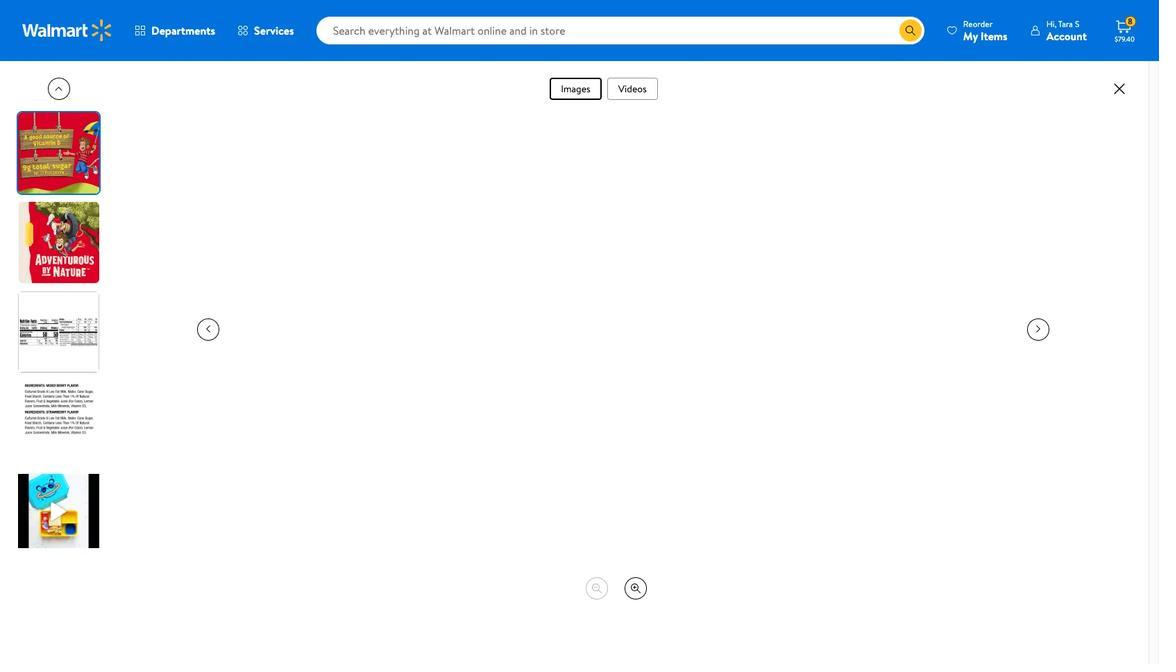 Task type: vqa. For each thing, say whether or not it's contained in the screenshot.
the Images BUTTON
yes



Task type: locate. For each thing, give the bounding box(es) containing it.
shop
[[619, 67, 640, 81]]

/
[[47, 103, 51, 117]]

essentials
[[514, 67, 556, 81]]

&
[[505, 67, 512, 81], [81, 103, 87, 117]]

& right grocery at left top
[[505, 67, 512, 81]]

& left eggs
[[81, 103, 87, 117]]

videos button
[[607, 78, 658, 100]]

8 $79.40
[[1115, 15, 1135, 44]]

image 7 of danimals strawberry explosion & mixed berry variety pack smoothies, 3.1 fl. oz. bottles, 12 count image
[[18, 292, 99, 373]]

grocery & essentials
[[469, 67, 556, 81]]

danimals strawberry explosion & mixed berry variety pack smoothies, 3.1 fl. oz. bottles, 12 count - image 3 of 10 image
[[27, 400, 108, 481]]

food link
[[20, 103, 42, 117]]

0 horizontal spatial &
[[81, 103, 87, 117]]

danimals strawberry explosion & mixed berry variety pack smoothies, 3.1 fl. oz. bottles, 12 count - image 4 of 10 image
[[27, 489, 108, 571]]

image 6 of danimals strawberry explosion & mixed berry variety pack smoothies, 3.1 fl. oz. bottles, 12 count image
[[18, 202, 99, 283]]

eggs
[[90, 103, 110, 117]]

previous image image
[[53, 83, 64, 94]]

0 vertical spatial &
[[505, 67, 512, 81]]

zoom out main image image
[[592, 583, 603, 594]]

1 horizontal spatial &
[[505, 67, 512, 81]]

close dialog image
[[1112, 81, 1128, 97]]

$79.40
[[1115, 34, 1135, 44]]

& inside "link"
[[505, 67, 512, 81]]

next media item image
[[1033, 324, 1044, 335]]

danimals strawberry explosion & mixed berry variety pack smoothies, 3.1 fl. oz. bottles, 12 count - image 2 of 10 image
[[27, 310, 108, 392]]



Task type: describe. For each thing, give the bounding box(es) containing it.
1 vertical spatial &
[[81, 103, 87, 117]]

Search search field
[[316, 17, 925, 44]]

zoom in main image image
[[630, 583, 642, 594]]

grocery & essentials link
[[463, 67, 562, 82]]

one debit
[[1030, 67, 1077, 81]]

christmas
[[574, 67, 617, 81]]

grocery
[[469, 67, 503, 81]]

christmas shop link
[[567, 67, 646, 82]]

one
[[1030, 67, 1051, 81]]

image 8 of danimals strawberry explosion & mixed berry variety pack smoothies, 3.1 fl. oz. bottles, 12 count image
[[18, 381, 99, 462]]

one debit link
[[1024, 67, 1083, 82]]

image 5 of danimals strawberry explosion & mixed berry variety pack smoothies, 3.1 fl. oz. bottles, 12 count image
[[18, 112, 99, 194]]

debit
[[1053, 67, 1077, 81]]

images
[[561, 82, 591, 96]]

dairy & eggs link
[[56, 103, 110, 117]]

fashion
[[888, 67, 920, 81]]

previous media item image
[[203, 324, 214, 335]]

christmas shop
[[574, 67, 640, 81]]

image 9 of danimals strawberry explosion & mixed berry variety pack smoothies, 3.1 fl. oz. bottles, 12 count image
[[18, 471, 99, 552]]

dairy
[[56, 103, 79, 117]]

danimals strawberry explosion & mixed berry variety pack smoothies, 3.1 fl. oz. bottles, 12 count - image 1 of 10 image
[[27, 221, 108, 302]]

registry link
[[970, 67, 1018, 82]]

food / dairy & eggs
[[20, 103, 110, 117]]

fashion link
[[881, 67, 926, 82]]

8
[[1128, 15, 1133, 27]]

walmart image
[[22, 19, 112, 42]]

images button
[[550, 78, 602, 100]]

videos
[[618, 82, 647, 96]]

registry
[[977, 67, 1012, 81]]

Walmart Site-Wide search field
[[316, 17, 925, 44]]

food
[[20, 103, 42, 117]]



